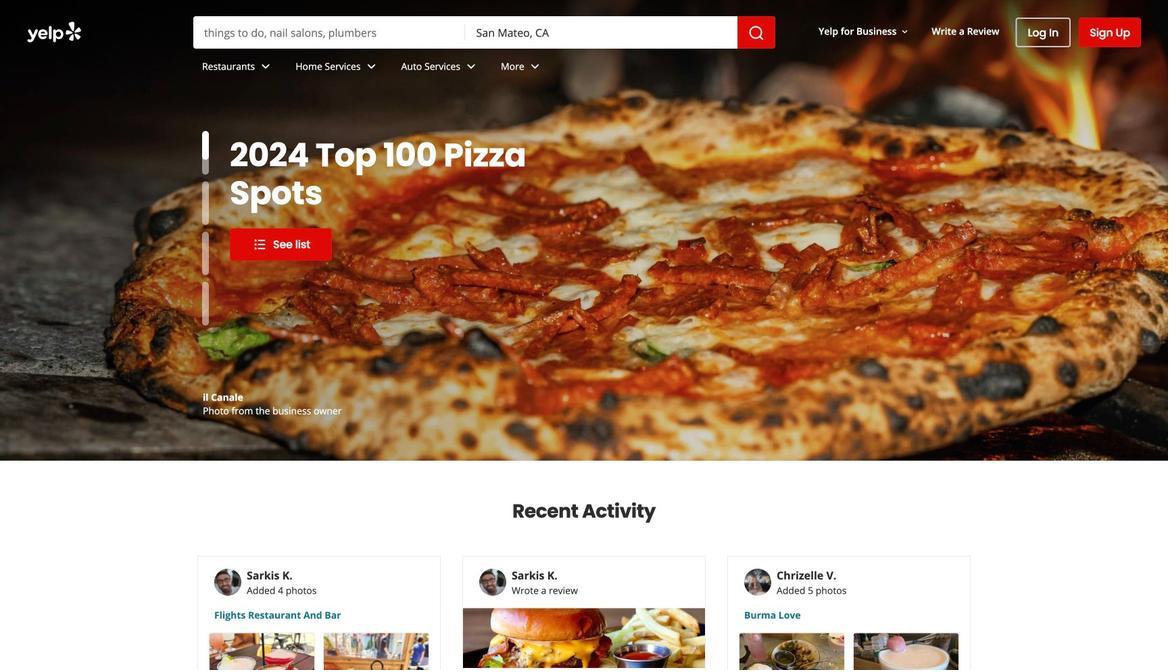 Task type: locate. For each thing, give the bounding box(es) containing it.
2 horizontal spatial 24 chevron down v2 image
[[527, 58, 544, 75]]

2 photo of sarkis k. image from the left
[[480, 570, 507, 597]]

None field
[[193, 16, 466, 49], [466, 16, 738, 49]]

3 24 chevron down v2 image from the left
[[527, 58, 544, 75]]

24 list v2 image
[[252, 237, 268, 253]]

1 horizontal spatial photo of sarkis k. image
[[480, 570, 507, 597]]

photo of sarkis k. image
[[214, 570, 241, 597], [480, 570, 507, 597]]

4 open photo lightbox image from the left
[[854, 634, 959, 671]]

2 24 chevron down v2 image from the left
[[364, 58, 380, 75]]

1 none field from the left
[[193, 16, 466, 49]]

2 none field from the left
[[466, 16, 738, 49]]

1 open photo lightbox image from the left
[[210, 634, 314, 671]]

photo of chrizelle v. image
[[745, 570, 772, 597]]

1 horizontal spatial 24 chevron down v2 image
[[364, 58, 380, 75]]

0 horizontal spatial 24 chevron down v2 image
[[258, 58, 274, 75]]

24 chevron down v2 image
[[258, 58, 274, 75], [364, 58, 380, 75], [527, 58, 544, 75]]

0 horizontal spatial photo of sarkis k. image
[[214, 570, 241, 597]]

1 24 chevron down v2 image from the left
[[258, 58, 274, 75]]

None search field
[[0, 0, 1169, 88], [193, 16, 776, 49], [0, 0, 1169, 88], [193, 16, 776, 49]]

none field address, neighborhood, city, state or zip
[[466, 16, 738, 49]]

search image
[[749, 25, 765, 41]]

open photo lightbox image
[[210, 634, 314, 671], [324, 634, 429, 671], [740, 634, 845, 671], [854, 634, 959, 671]]

address, neighborhood, city, state or zip text field
[[466, 16, 738, 49]]

business categories element
[[191, 49, 1142, 88]]



Task type: vqa. For each thing, say whether or not it's contained in the screenshot.
"Open photo lightbox"
yes



Task type: describe. For each thing, give the bounding box(es) containing it.
2 open photo lightbox image from the left
[[324, 634, 429, 671]]

select slide image
[[202, 117, 209, 161]]

16 chevron down v2 image
[[900, 26, 911, 37]]

none field the things to do, nail salons, plumbers
[[193, 16, 466, 49]]

things to do, nail salons, plumbers text field
[[193, 16, 466, 49]]

1 photo of sarkis k. image from the left
[[214, 570, 241, 597]]

24 chevron down v2 image
[[463, 58, 480, 75]]

3 open photo lightbox image from the left
[[740, 634, 845, 671]]

explore recent activity section section
[[187, 462, 982, 671]]



